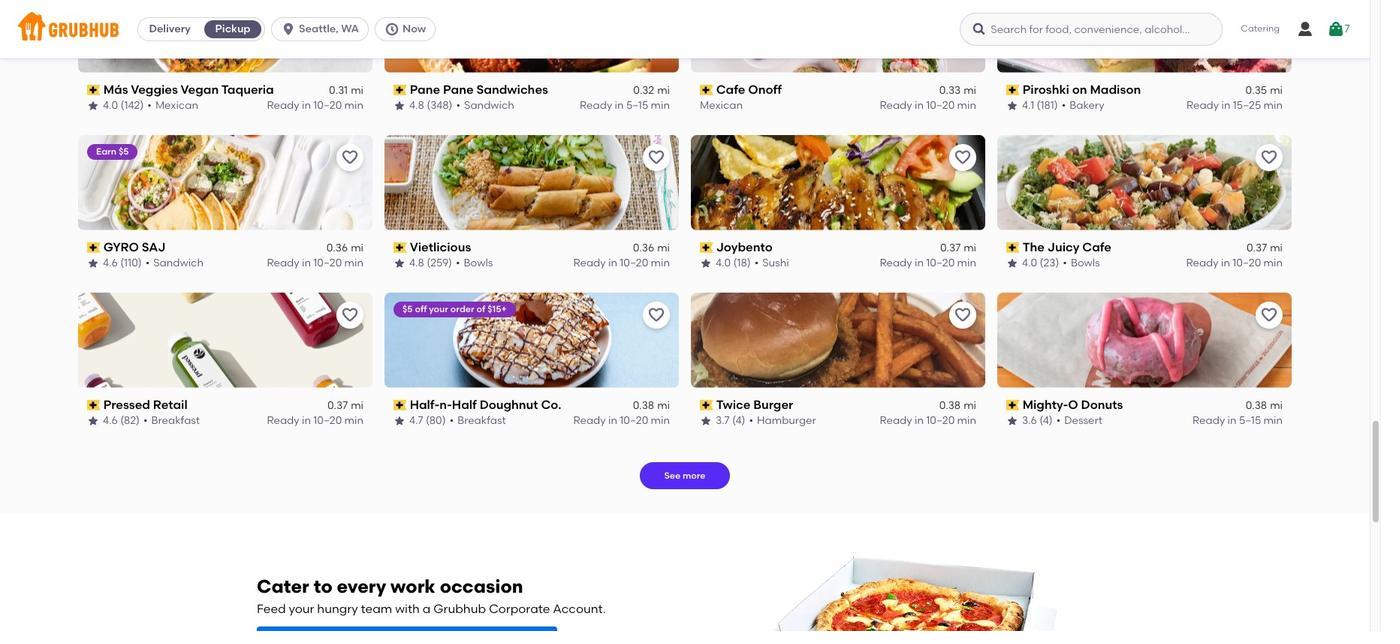 Task type: vqa. For each thing, say whether or not it's contained in the screenshot.


Task type: locate. For each thing, give the bounding box(es) containing it.
0.38 mi for half
[[633, 400, 670, 412]]

Search for food, convenience, alcohol... search field
[[960, 13, 1223, 46]]

see more button
[[640, 463, 730, 490]]

0 horizontal spatial • bowls
[[456, 257, 493, 270]]

• right (23)
[[1063, 257, 1068, 270]]

sandwich down pane pane sandwiches
[[464, 99, 515, 112]]

hamburger
[[757, 415, 816, 428]]

3 0.38 mi from the left
[[1246, 400, 1283, 412]]

save this restaurant button for the juicy cafe
[[1256, 144, 1283, 171]]

2 bowls from the left
[[1071, 257, 1100, 270]]

4.0 left (18)
[[716, 257, 731, 270]]

0 vertical spatial • sandwich
[[456, 99, 515, 112]]

ready for twice burger
[[880, 415, 913, 428]]

cafe left the onoff
[[716, 82, 746, 97]]

(4) right 3.7
[[732, 415, 746, 428]]

0 horizontal spatial 0.36 mi
[[327, 242, 364, 255]]

save this restaurant image for vietlicious
[[648, 148, 666, 167]]

pane
[[410, 82, 440, 97], [443, 82, 474, 97]]

1 breakfast from the left
[[151, 415, 200, 428]]

burger
[[754, 398, 794, 412]]

0.33
[[940, 84, 961, 97]]

1 horizontal spatial 0.36 mi
[[633, 242, 670, 255]]

subscription pass image left más
[[87, 85, 100, 95]]

1 horizontal spatial mexican
[[700, 99, 743, 112]]

• breakfast
[[143, 415, 200, 428], [450, 415, 506, 428]]

0 vertical spatial ready in 5–15 min
[[580, 99, 670, 112]]

$5 right earn
[[119, 146, 129, 157]]

star icon image for joybento
[[700, 258, 712, 270]]

0 vertical spatial 4.8
[[409, 99, 424, 112]]

10–20
[[314, 99, 342, 112], [927, 99, 955, 112], [314, 257, 342, 270], [620, 257, 649, 270], [927, 257, 955, 270], [1233, 257, 1262, 270], [314, 415, 342, 428], [620, 415, 649, 428], [927, 415, 955, 428]]

ready in 10–20 min
[[267, 99, 364, 112], [880, 99, 977, 112], [267, 257, 364, 270], [574, 257, 670, 270], [880, 257, 977, 270], [1187, 257, 1283, 270], [267, 415, 364, 428], [574, 415, 670, 428], [880, 415, 977, 428]]

1 0.36 from the left
[[327, 242, 348, 255]]

• sandwich down saj
[[146, 257, 204, 270]]

pressed
[[103, 398, 150, 412]]

pane pane sandwiches logo image
[[385, 0, 679, 73]]

4.8 left (348)
[[409, 99, 424, 112]]

twice
[[716, 398, 751, 412]]

4.8 left (259) on the top of the page
[[409, 257, 424, 270]]

0 horizontal spatial bowls
[[464, 257, 493, 270]]

• breakfast down half-n-half doughnut co.
[[450, 415, 506, 428]]

2 • bowls from the left
[[1063, 257, 1100, 270]]

0 horizontal spatial 4.0
[[103, 99, 118, 112]]

1 0.38 mi from the left
[[633, 400, 670, 412]]

4.6 down gyro
[[103, 257, 118, 270]]

bowls for the juicy cafe
[[1071, 257, 1100, 270]]

0 horizontal spatial cafe
[[716, 82, 746, 97]]

• bowls right (259) on the top of the page
[[456, 257, 493, 270]]

your down "cater"
[[289, 602, 314, 617]]

star icon image left the 3.6
[[1007, 416, 1019, 428]]

• down mighty-
[[1057, 415, 1061, 428]]

0.37 for pressed retail
[[328, 400, 348, 412]]

subscription pass image left twice
[[700, 400, 713, 411]]

1 vertical spatial 4.6
[[103, 415, 118, 428]]

star icon image left 3.7
[[700, 416, 712, 428]]

mi for vietlicious
[[658, 242, 670, 255]]

(82)
[[120, 415, 140, 428]]

1 horizontal spatial 0.38 mi
[[940, 400, 977, 412]]

the juicy cafe
[[1023, 240, 1112, 254]]

subscription pass image
[[700, 85, 713, 95], [1007, 85, 1020, 95], [87, 243, 100, 253], [700, 243, 713, 253], [1007, 243, 1020, 253], [87, 400, 100, 411], [394, 400, 407, 411]]

subscription pass image for cafe onoff
[[700, 85, 713, 95]]

pane up (348)
[[443, 82, 474, 97]]

• for piroshki on madison
[[1062, 99, 1066, 112]]

breakfast down half-n-half doughnut co.
[[458, 415, 506, 428]]

0.38 mi
[[633, 400, 670, 412], [940, 400, 977, 412], [1246, 400, 1283, 412]]

2 • breakfast from the left
[[450, 415, 506, 428]]

subscription pass image left the "pressed"
[[87, 400, 100, 411]]

0 horizontal spatial 0.38
[[633, 400, 654, 412]]

cafe onoff
[[716, 82, 782, 97]]

• bowls
[[456, 257, 493, 270], [1063, 257, 1100, 270]]

star icon image left 4.0 (142)
[[87, 100, 99, 112]]

0.36
[[327, 242, 348, 255], [633, 242, 654, 255]]

10–20 for cafe onoff
[[927, 99, 955, 112]]

donuts
[[1082, 398, 1123, 412]]

star icon image left 4.7
[[394, 416, 406, 428]]

4.6 left '(82)'
[[103, 415, 118, 428]]

ready in 5–15 min for mighty-o donuts
[[1193, 415, 1283, 428]]

4.0 down the the
[[1023, 257, 1038, 270]]

mi for mighty-o donuts
[[1271, 400, 1283, 412]]

1 vertical spatial • sandwich
[[146, 257, 204, 270]]

save this restaurant button for vietlicious
[[643, 144, 670, 171]]

bowls
[[464, 257, 493, 270], [1071, 257, 1100, 270]]

star icon image left 4.6 (82)
[[87, 416, 99, 428]]

0.38 mi for donuts
[[1246, 400, 1283, 412]]

1 horizontal spatial pane
[[443, 82, 474, 97]]

subscription pass image for twice burger
[[700, 400, 713, 411]]

mi for joybento
[[964, 242, 977, 255]]

• bowls down the juicy cafe
[[1063, 257, 1100, 270]]

main navigation navigation
[[0, 0, 1370, 59]]

1 horizontal spatial 0.38
[[940, 400, 961, 412]]

1 vertical spatial cafe
[[1083, 240, 1112, 254]]

ready
[[267, 99, 300, 112], [580, 99, 613, 112], [880, 99, 913, 112], [1187, 99, 1219, 112], [267, 257, 300, 270], [574, 257, 606, 270], [880, 257, 913, 270], [1187, 257, 1219, 270], [267, 415, 300, 428], [574, 415, 606, 428], [880, 415, 913, 428], [1193, 415, 1226, 428]]

0.36 for vietlicious
[[633, 242, 654, 255]]

star icon image left 4.1
[[1007, 100, 1019, 112]]

•
[[148, 99, 152, 112], [456, 99, 461, 112], [1062, 99, 1066, 112], [146, 257, 150, 270], [456, 257, 460, 270], [755, 257, 759, 270], [1063, 257, 1068, 270], [143, 415, 148, 428], [450, 415, 454, 428], [749, 415, 754, 428], [1057, 415, 1061, 428]]

ready in 10–20 min for gyro saj
[[267, 257, 364, 270]]

pressed retail logo image
[[78, 293, 373, 388]]

2 horizontal spatial 0.38 mi
[[1246, 400, 1283, 412]]

half-n-half doughnut co.
[[410, 398, 562, 412]]

2 horizontal spatial 0.37 mi
[[1247, 242, 1283, 255]]

min
[[345, 99, 364, 112], [651, 99, 670, 112], [958, 99, 977, 112], [1264, 99, 1283, 112], [345, 257, 364, 270], [651, 257, 670, 270], [958, 257, 977, 270], [1264, 257, 1283, 270], [345, 415, 364, 428], [651, 415, 670, 428], [958, 415, 977, 428], [1264, 415, 1283, 428]]

• for joybento
[[755, 257, 759, 270]]

1 horizontal spatial • sandwich
[[456, 99, 515, 112]]

subscription pass image right 0.31 mi
[[394, 85, 407, 95]]

the
[[1023, 240, 1045, 254]]

cafe right the juicy
[[1083, 240, 1112, 254]]

0 horizontal spatial pane
[[410, 82, 440, 97]]

2 horizontal spatial 4.0
[[1023, 257, 1038, 270]]

save this restaurant image
[[648, 306, 666, 324]]

star icon image left 4.0 (23)
[[1007, 258, 1019, 270]]

breakfast for retail
[[151, 415, 200, 428]]

ready in 10–20 min for the juicy cafe
[[1187, 257, 1283, 270]]

• right (259) on the top of the page
[[456, 257, 460, 270]]

svg image inside now button
[[385, 22, 400, 37]]

0 horizontal spatial (4)
[[732, 415, 746, 428]]

• dessert
[[1057, 415, 1103, 428]]

0.37 for the juicy cafe
[[1247, 242, 1268, 255]]

pickup
[[215, 23, 251, 35]]

star icon image left 4.8 (259)
[[394, 258, 406, 270]]

0.36 mi for vietlicious
[[633, 242, 670, 255]]

subscription pass image left gyro
[[87, 243, 100, 253]]

1 vertical spatial 4.8
[[409, 257, 424, 270]]

• sandwich down pane pane sandwiches
[[456, 99, 515, 112]]

7
[[1345, 22, 1350, 35]]

half-n-half doughnut co. logo image
[[385, 293, 679, 388]]

mexican
[[155, 99, 198, 112], [700, 99, 743, 112]]

1 vertical spatial 5–15
[[1240, 415, 1262, 428]]

1 horizontal spatial sandwich
[[464, 99, 515, 112]]

0 horizontal spatial 0.37 mi
[[328, 400, 364, 412]]

1 horizontal spatial 0.37
[[941, 242, 961, 255]]

0 horizontal spatial • breakfast
[[143, 415, 200, 428]]

10–20 for vietlicious
[[620, 257, 649, 270]]

juicy
[[1048, 240, 1080, 254]]

4.6
[[103, 257, 118, 270], [103, 415, 118, 428]]

star icon image
[[87, 100, 99, 112], [394, 100, 406, 112], [1007, 100, 1019, 112], [87, 258, 99, 270], [394, 258, 406, 270], [700, 258, 712, 270], [1007, 258, 1019, 270], [87, 416, 99, 428], [394, 416, 406, 428], [700, 416, 712, 428], [1007, 416, 1019, 428]]

0 horizontal spatial your
[[289, 602, 314, 617]]

4.8 (348)
[[409, 99, 453, 112]]

3.7 (4)
[[716, 415, 746, 428]]

2 breakfast from the left
[[458, 415, 506, 428]]

• sushi
[[755, 257, 789, 270]]

4.6 (82)
[[103, 415, 140, 428]]

1 horizontal spatial 5–15
[[1240, 415, 1262, 428]]

2 4.8 from the top
[[409, 257, 424, 270]]

sandwich
[[464, 99, 515, 112], [153, 257, 204, 270]]

2 horizontal spatial 0.37
[[1247, 242, 1268, 255]]

1 vertical spatial $5
[[403, 304, 413, 314]]

seattle, wa button
[[271, 17, 375, 41]]

bowls right (259) on the top of the page
[[464, 257, 493, 270]]

hungry
[[317, 602, 358, 617]]

ready for the juicy cafe
[[1187, 257, 1219, 270]]

min for cafe onoff
[[958, 99, 977, 112]]

0 horizontal spatial ready in 5–15 min
[[580, 99, 670, 112]]

in for vietlicious
[[609, 257, 618, 270]]

subscription pass image for pane pane sandwiches
[[394, 85, 407, 95]]

star icon image for gyro saj
[[87, 258, 99, 270]]

$5 left 'off' in the top of the page
[[403, 304, 413, 314]]

subscription pass image left the cafe onoff
[[700, 85, 713, 95]]

(4)
[[732, 415, 746, 428], [1040, 415, 1053, 428]]

catering
[[1241, 24, 1280, 34]]

bowls down the juicy cafe
[[1071, 257, 1100, 270]]

• right (80)
[[450, 415, 454, 428]]

4.0 for the juicy cafe
[[1023, 257, 1038, 270]]

0 horizontal spatial sandwich
[[153, 257, 204, 270]]

1 horizontal spatial • bowls
[[1063, 257, 1100, 270]]

twice burger logo image
[[691, 293, 986, 388]]

min for gyro saj
[[345, 257, 364, 270]]

0 horizontal spatial mexican
[[155, 99, 198, 112]]

4.6 for gyro saj
[[103, 257, 118, 270]]

1 horizontal spatial • breakfast
[[450, 415, 506, 428]]

star icon image for pane pane sandwiches
[[394, 100, 406, 112]]

mi for pressed retail
[[351, 400, 364, 412]]

4.0 down más
[[103, 99, 118, 112]]

• for half-n-half doughnut co.
[[450, 415, 454, 428]]

0 vertical spatial your
[[429, 304, 449, 314]]

ready for gyro saj
[[267, 257, 300, 270]]

joybento logo image
[[691, 135, 986, 230]]

(80)
[[426, 415, 446, 428]]

ready for mighty-o donuts
[[1193, 415, 1226, 428]]

work
[[391, 576, 436, 598]]

2 0.36 from the left
[[633, 242, 654, 255]]

your inside cater to every work occasion feed your hungry team with a grubhub corporate account.
[[289, 602, 314, 617]]

1 horizontal spatial 0.36
[[633, 242, 654, 255]]

1 horizontal spatial 0.37 mi
[[941, 242, 977, 255]]

min for the juicy cafe
[[1264, 257, 1283, 270]]

0 vertical spatial 4.6
[[103, 257, 118, 270]]

1 horizontal spatial your
[[429, 304, 449, 314]]

1 vertical spatial your
[[289, 602, 314, 617]]

1 horizontal spatial 4.0
[[716, 257, 731, 270]]

1 horizontal spatial bowls
[[1071, 257, 1100, 270]]

every
[[337, 576, 386, 598]]

1 • breakfast from the left
[[143, 415, 200, 428]]

retail
[[153, 398, 188, 412]]

3 0.38 from the left
[[1246, 400, 1268, 412]]

• right (348)
[[456, 99, 461, 112]]

0 horizontal spatial 0.38 mi
[[633, 400, 670, 412]]

star icon image for half-n-half doughnut co.
[[394, 416, 406, 428]]

• hamburger
[[749, 415, 816, 428]]

0 horizontal spatial $5
[[119, 146, 129, 157]]

gyro
[[103, 240, 139, 254]]

star icon image for pressed retail
[[87, 416, 99, 428]]

mexican down más veggies vegan taqueria
[[155, 99, 198, 112]]

0.31
[[329, 84, 348, 97]]

star icon image for mighty-o donuts
[[1007, 416, 1019, 428]]

2 pane from the left
[[443, 82, 474, 97]]

in for pressed retail
[[302, 415, 311, 428]]

account.
[[553, 602, 606, 617]]

star icon image left 4.6 (110)
[[87, 258, 99, 270]]

10–20 for gyro saj
[[314, 257, 342, 270]]

now
[[403, 23, 426, 35]]

in
[[302, 99, 311, 112], [615, 99, 624, 112], [915, 99, 924, 112], [1222, 99, 1231, 112], [302, 257, 311, 270], [609, 257, 618, 270], [915, 257, 924, 270], [1222, 257, 1231, 270], [302, 415, 311, 428], [609, 415, 618, 428], [915, 415, 924, 428], [1228, 415, 1237, 428]]

0 horizontal spatial • sandwich
[[146, 257, 204, 270]]

0.38 for half
[[633, 400, 654, 412]]

subscription pass image for the juicy cafe
[[1007, 243, 1020, 253]]

ready for cafe onoff
[[880, 99, 913, 112]]

save this restaurant image
[[341, 148, 359, 167], [648, 148, 666, 167], [954, 148, 972, 167], [1261, 148, 1279, 167], [341, 306, 359, 324], [954, 306, 972, 324], [1261, 306, 1279, 324]]

0 horizontal spatial 0.37
[[328, 400, 348, 412]]

1 bowls from the left
[[464, 257, 493, 270]]

1 (4) from the left
[[732, 415, 746, 428]]

mexican down the cafe onoff
[[700, 99, 743, 112]]

10–20 for the juicy cafe
[[1233, 257, 1262, 270]]

breakfast down 'retail'
[[151, 415, 200, 428]]

1 • bowls from the left
[[456, 257, 493, 270]]

piroshki
[[1023, 82, 1070, 97]]

subscription pass image left the the
[[1007, 243, 1020, 253]]

(4) down mighty-
[[1040, 415, 1053, 428]]

1 0.36 mi from the left
[[327, 242, 364, 255]]

0 horizontal spatial 0.36
[[327, 242, 348, 255]]

0 vertical spatial cafe
[[716, 82, 746, 97]]

1 vertical spatial ready in 5–15 min
[[1193, 415, 1283, 428]]

breakfast for n-
[[458, 415, 506, 428]]

your
[[429, 304, 449, 314], [289, 602, 314, 617]]

in for twice burger
[[915, 415, 924, 428]]

svg image
[[1297, 20, 1315, 38], [1327, 20, 1345, 38], [385, 22, 400, 37], [972, 22, 987, 37]]

pane up 4.8 (348)
[[410, 82, 440, 97]]

subscription pass image for joybento
[[700, 243, 713, 253]]

1 horizontal spatial breakfast
[[458, 415, 506, 428]]

2 0.36 mi from the left
[[633, 242, 670, 255]]

2 mexican from the left
[[700, 99, 743, 112]]

save this restaurant button
[[337, 144, 364, 171], [643, 144, 670, 171], [950, 144, 977, 171], [1256, 144, 1283, 171], [337, 302, 364, 329], [643, 302, 670, 329], [950, 302, 977, 329], [1256, 302, 1283, 329]]

twice burger
[[716, 398, 794, 412]]

subscription pass image left piroshki
[[1007, 85, 1020, 95]]

see more
[[664, 471, 706, 482]]

1 0.38 from the left
[[633, 400, 654, 412]]

subscription pass image left joybento
[[700, 243, 713, 253]]

1 horizontal spatial ready in 5–15 min
[[1193, 415, 1283, 428]]

2 horizontal spatial 0.38
[[1246, 400, 1268, 412]]

your right 'off' in the top of the page
[[429, 304, 449, 314]]

1 4.8 from the top
[[409, 99, 424, 112]]

• down 'twice burger'
[[749, 415, 754, 428]]

0 vertical spatial 5–15
[[627, 99, 649, 112]]

o
[[1069, 398, 1079, 412]]

1 vertical spatial sandwich
[[153, 257, 204, 270]]

2 (4) from the left
[[1040, 415, 1053, 428]]

1 4.6 from the top
[[103, 257, 118, 270]]

breakfast
[[151, 415, 200, 428], [458, 415, 506, 428]]

subscription pass image left mighty-
[[1007, 400, 1020, 411]]

catering button
[[1231, 12, 1291, 46]]

subscription pass image
[[87, 85, 100, 95], [394, 85, 407, 95], [394, 243, 407, 253], [700, 400, 713, 411], [1007, 400, 1020, 411]]

star icon image left 4.0 (18) in the right of the page
[[700, 258, 712, 270]]

2 4.6 from the top
[[103, 415, 118, 428]]

sandwich down saj
[[153, 257, 204, 270]]

1 horizontal spatial (4)
[[1040, 415, 1053, 428]]

(259)
[[427, 257, 452, 270]]

5–15 for pane pane sandwiches
[[627, 99, 649, 112]]

• bowls for the juicy cafe
[[1063, 257, 1100, 270]]

10–20 for pressed retail
[[314, 415, 342, 428]]

0 horizontal spatial 5–15
[[627, 99, 649, 112]]

subscription pass image left vietlicious
[[394, 243, 407, 253]]

• breakfast for retail
[[143, 415, 200, 428]]

save this restaurant image for the juicy cafe
[[1261, 148, 1279, 167]]

• bowls for vietlicious
[[456, 257, 493, 270]]

• right (181)
[[1062, 99, 1066, 112]]

0 horizontal spatial breakfast
[[151, 415, 200, 428]]

• right '(110)'
[[146, 257, 150, 270]]

• right (18)
[[755, 257, 759, 270]]

• down veggies
[[148, 99, 152, 112]]

ready in 10–20 min for pressed retail
[[267, 415, 364, 428]]

mi for pane pane sandwiches
[[658, 84, 670, 97]]

• right '(82)'
[[143, 415, 148, 428]]

in for joybento
[[915, 257, 924, 270]]

star icon image for the juicy cafe
[[1007, 258, 1019, 270]]

1 horizontal spatial $5
[[403, 304, 413, 314]]

• for the juicy cafe
[[1063, 257, 1068, 270]]

4.8 for vietlicious
[[409, 257, 424, 270]]

4.6 for pressed retail
[[103, 415, 118, 428]]

0 vertical spatial sandwich
[[464, 99, 515, 112]]

0 vertical spatial $5
[[119, 146, 129, 157]]

• breakfast down 'retail'
[[143, 415, 200, 428]]

star icon image left 4.8 (348)
[[394, 100, 406, 112]]

3.6
[[1023, 415, 1037, 428]]

subscription pass image left half-
[[394, 400, 407, 411]]



Task type: describe. For each thing, give the bounding box(es) containing it.
corporate
[[489, 602, 550, 617]]

ready in 15–25 min
[[1187, 99, 1283, 112]]

ready for pressed retail
[[267, 415, 300, 428]]

wa
[[341, 23, 359, 35]]

sandwich for saj
[[153, 257, 204, 270]]

in for mighty-o donuts
[[1228, 415, 1237, 428]]

piroshki on madison logo image
[[998, 0, 1292, 73]]

0.35
[[1246, 84, 1268, 97]]

(181)
[[1037, 99, 1058, 112]]

0.37 for joybento
[[941, 242, 961, 255]]

10–20 for twice burger
[[927, 415, 955, 428]]

delivery
[[149, 23, 191, 35]]

• for más veggies vegan taqueria
[[148, 99, 152, 112]]

in for pane pane sandwiches
[[615, 99, 624, 112]]

(110)
[[120, 257, 142, 270]]

(142)
[[121, 99, 144, 112]]

vietlicious logo image
[[385, 135, 679, 230]]

save this restaurant button for pressed retail
[[337, 302, 364, 329]]

in for más veggies vegan taqueria
[[302, 99, 311, 112]]

piroshki on madison
[[1023, 82, 1141, 97]]

(4) for twice
[[732, 415, 746, 428]]

4.0 (23)
[[1023, 257, 1060, 270]]

7 button
[[1327, 16, 1350, 43]]

pressed retail
[[103, 398, 188, 412]]

mi for piroshki on madison
[[1271, 84, 1283, 97]]

subscription pass image for pressed retail
[[87, 400, 100, 411]]

4.1
[[1023, 99, 1035, 112]]

mighty-o donuts
[[1023, 398, 1123, 412]]

pane pane sandwiches
[[410, 82, 548, 97]]

onoff
[[748, 82, 782, 97]]

in for piroshki on madison
[[1222, 99, 1231, 112]]

now button
[[375, 17, 442, 41]]

4.1 (181)
[[1023, 99, 1058, 112]]

(4) for mighty-
[[1040, 415, 1053, 428]]

ready in 10–20 min for más veggies vegan taqueria
[[267, 99, 364, 112]]

off
[[415, 304, 427, 314]]

grubhub
[[434, 602, 486, 617]]

vegan
[[181, 82, 219, 97]]

• sandwich for saj
[[146, 257, 204, 270]]

star icon image for twice burger
[[700, 416, 712, 428]]

cater
[[257, 576, 309, 598]]

bowls for vietlicious
[[464, 257, 493, 270]]

(23)
[[1040, 257, 1060, 270]]

save this restaurant image for joybento
[[954, 148, 972, 167]]

seattle, wa
[[299, 23, 359, 35]]

madison
[[1091, 82, 1141, 97]]

$15+
[[488, 304, 507, 314]]

4.0 for joybento
[[716, 257, 731, 270]]

save this restaurant button for joybento
[[950, 144, 977, 171]]

subscription pass image for gyro saj
[[87, 243, 100, 253]]

0.33 mi
[[940, 84, 977, 97]]

vietlicious
[[410, 240, 471, 254]]

cafe onoff logo image
[[691, 0, 986, 73]]

with
[[395, 602, 420, 617]]

1 pane from the left
[[410, 82, 440, 97]]

ready for half-n-half doughnut co.
[[574, 415, 606, 428]]

order
[[451, 304, 475, 314]]

delivery button
[[138, 17, 201, 41]]

joybento
[[716, 240, 773, 254]]

0.37 mi for joybento
[[941, 242, 977, 255]]

mi for gyro saj
[[351, 242, 364, 255]]

n-
[[440, 398, 452, 412]]

occasion
[[440, 576, 523, 598]]

min for más veggies vegan taqueria
[[345, 99, 364, 112]]

team
[[361, 602, 392, 617]]

min for piroshki on madison
[[1264, 99, 1283, 112]]

taqueria
[[221, 82, 274, 97]]

ready for más veggies vegan taqueria
[[267, 99, 300, 112]]

of
[[477, 304, 486, 314]]

4.0 (18)
[[716, 257, 751, 270]]

sushi
[[763, 257, 789, 270]]

• sandwich for pane
[[456, 99, 515, 112]]

• for pane pane sandwiches
[[456, 99, 461, 112]]

ready for joybento
[[880, 257, 913, 270]]

0.32
[[634, 84, 654, 97]]

• mexican
[[148, 99, 198, 112]]

0.36 for gyro saj
[[327, 242, 348, 255]]

mi for más veggies vegan taqueria
[[351, 84, 364, 97]]

• for mighty-o donuts
[[1057, 415, 1061, 428]]

to
[[314, 576, 333, 598]]

min for vietlicious
[[651, 257, 670, 270]]

• bakery
[[1062, 99, 1105, 112]]

star icon image for vietlicious
[[394, 258, 406, 270]]

mighty-o donuts logo image
[[998, 293, 1292, 388]]

ready in 10–20 min for cafe onoff
[[880, 99, 977, 112]]

• for gyro saj
[[146, 257, 150, 270]]

1 mexican from the left
[[155, 99, 198, 112]]

seattle,
[[299, 23, 339, 35]]

bakery
[[1070, 99, 1105, 112]]

subscription pass image for half-n-half doughnut co.
[[394, 400, 407, 411]]

in for gyro saj
[[302, 257, 311, 270]]

más veggies vegan taqueria logo image
[[78, 0, 373, 73]]

0.32 mi
[[634, 84, 670, 97]]

• for pressed retail
[[143, 415, 148, 428]]

save this restaurant button for twice burger
[[950, 302, 977, 329]]

doughnut
[[480, 398, 538, 412]]

veggies
[[131, 82, 178, 97]]

half
[[452, 398, 477, 412]]

mi for twice burger
[[964, 400, 977, 412]]

see
[[664, 471, 681, 482]]

in for half-n-half doughnut co.
[[609, 415, 618, 428]]

save this restaurant image for twice burger
[[954, 306, 972, 324]]

pickup button
[[201, 17, 265, 41]]

min for twice burger
[[958, 415, 977, 428]]

mi for the juicy cafe
[[1271, 242, 1283, 255]]

on
[[1073, 82, 1088, 97]]

10–20 for half-n-half doughnut co.
[[620, 415, 649, 428]]

mi for cafe onoff
[[964, 84, 977, 97]]

a
[[423, 602, 431, 617]]

0.37 mi for the juicy cafe
[[1247, 242, 1283, 255]]

2 0.38 from the left
[[940, 400, 961, 412]]

ready in 10–20 min for vietlicious
[[574, 257, 670, 270]]

4.0 (142)
[[103, 99, 144, 112]]

ready in 10–20 min for half-n-half doughnut co.
[[574, 415, 670, 428]]

4.8 (259)
[[409, 257, 452, 270]]

(18)
[[734, 257, 751, 270]]

3.7
[[716, 415, 730, 428]]

ready in 5–15 min for pane pane sandwiches
[[580, 99, 670, 112]]

in for the juicy cafe
[[1222, 257, 1231, 270]]

svg image
[[281, 22, 296, 37]]

1 horizontal spatial cafe
[[1083, 240, 1112, 254]]

más
[[103, 82, 128, 97]]

más veggies vegan taqueria
[[103, 82, 274, 97]]

• for vietlicious
[[456, 257, 460, 270]]

the juicy cafe logo image
[[998, 135, 1292, 230]]

4.7 (80)
[[409, 415, 446, 428]]

gyro saj logo image
[[78, 135, 373, 230]]

0.35 mi
[[1246, 84, 1283, 97]]

min for mighty-o donuts
[[1264, 415, 1283, 428]]

subscription pass image for piroshki on madison
[[1007, 85, 1020, 95]]

min for pressed retail
[[345, 415, 364, 428]]

half-
[[410, 398, 440, 412]]

(348)
[[427, 99, 453, 112]]

4.8 for pane pane sandwiches
[[409, 99, 424, 112]]

mighty-
[[1023, 398, 1069, 412]]

ready in 10–20 min for twice burger
[[880, 415, 977, 428]]

gyro saj
[[103, 240, 166, 254]]

10–20 for más veggies vegan taqueria
[[314, 99, 342, 112]]

subscription pass image for mighty-o donuts
[[1007, 400, 1020, 411]]

5–15 for mighty-o donuts
[[1240, 415, 1262, 428]]

ready for vietlicious
[[574, 257, 606, 270]]

min for half-n-half doughnut co.
[[651, 415, 670, 428]]

dessert
[[1065, 415, 1103, 428]]

save this restaurant image for mighty-o donuts
[[1261, 306, 1279, 324]]

feed
[[257, 602, 286, 617]]

earn $5
[[96, 146, 129, 157]]

15–25
[[1234, 99, 1262, 112]]

save this restaurant button for mighty-o donuts
[[1256, 302, 1283, 329]]

svg image inside '7' button
[[1327, 20, 1345, 38]]

earn
[[96, 146, 116, 157]]

subscription pass image for vietlicious
[[394, 243, 407, 253]]

min for pane pane sandwiches
[[651, 99, 670, 112]]

2 0.38 mi from the left
[[940, 400, 977, 412]]

• for twice burger
[[749, 415, 754, 428]]



